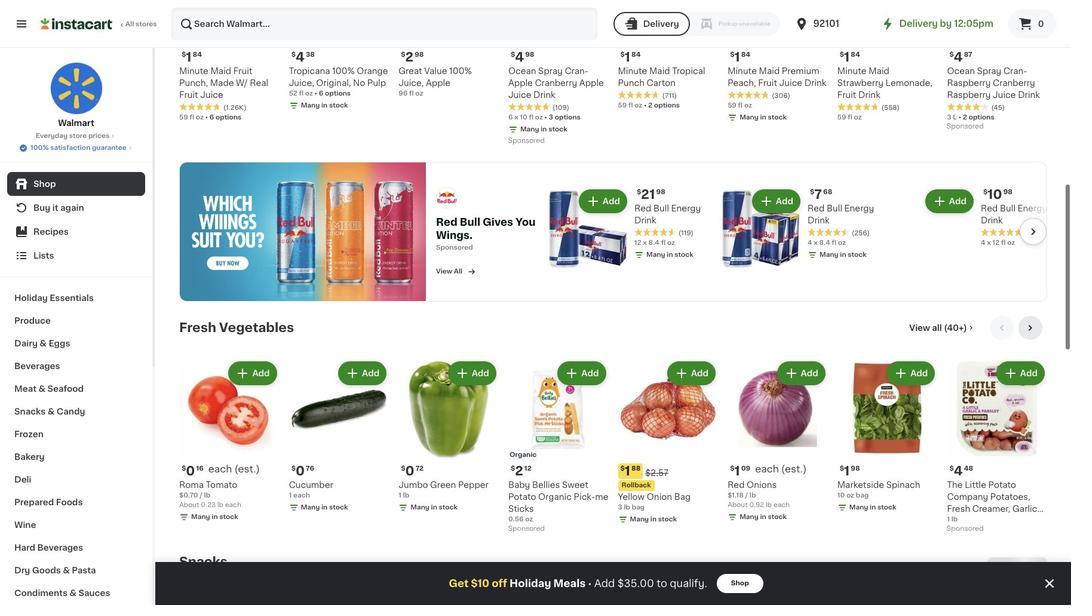 Task type: describe. For each thing, give the bounding box(es) containing it.
many down "12 x 8.4 fl oz"
[[647, 249, 666, 256]]

lists link
[[7, 244, 145, 268]]

many in stock down 0.92
[[740, 512, 787, 518]]

minute for minute maid strawberry lemonade, fruit drink
[[838, 64, 867, 73]]

fl down the $ 7 68
[[832, 237, 837, 244]]

& left pasta
[[63, 567, 70, 575]]

juice inside ocean spray cran- raspberry cranberry raspberry juice drink
[[993, 88, 1016, 97]]

$ up "peach,"
[[730, 49, 735, 56]]

orange
[[357, 64, 388, 73]]

beverages inside "link"
[[14, 362, 60, 371]]

again
[[60, 204, 84, 212]]

fl down strawberry
[[848, 112, 853, 118]]

$0.70
[[179, 490, 198, 497]]

many in stock down the 6 x 10 fl oz • 3 options
[[520, 124, 568, 130]]

bag
[[675, 491, 691, 499]]

each inside roma tomato $0.70 / lb about 0.23 lb each
[[225, 500, 241, 506]]

0 vertical spatial organic
[[510, 450, 537, 456]]

in down the 6 x 10 fl oz • 3 options
[[541, 124, 547, 130]]

pulp
[[367, 76, 386, 85]]

juice inside minute maid premium peach, fruit juice drink
[[780, 76, 803, 85]]

59 fl oz for minute maid premium peach, fruit juice drink
[[728, 100, 752, 106]]

maid for strawberry
[[869, 64, 890, 73]]

(45)
[[992, 102, 1005, 109]]

in down 0.23
[[212, 512, 218, 518]]

$ up "punch,"
[[182, 49, 186, 56]]

$ inside $ 0 76
[[291, 463, 296, 470]]

marketside
[[838, 479, 885, 487]]

creamer,
[[973, 503, 1011, 511]]

$ inside $ 1 98
[[840, 463, 844, 470]]

lists
[[33, 252, 54, 260]]

seafood
[[48, 385, 84, 393]]

options down '(711)'
[[654, 100, 680, 106]]

dry goods & pasta
[[14, 567, 96, 575]]

4 for the little potato company potatoes, fresh creamer, garlic parsley
[[954, 463, 963, 475]]

4 x 8.4 fl oz
[[808, 237, 846, 244]]

fl inside tropicana 100% orange juice, original, no pulp 52 fl oz • 6 options
[[299, 88, 304, 94]]

fl down punch
[[629, 100, 633, 106]]

view for view all
[[436, 266, 452, 272]]

12:05pm
[[954, 19, 994, 28]]

in down yellow onion bag 3 lb bag
[[651, 514, 657, 521]]

2 apple from the left
[[508, 76, 533, 85]]

view all
[[436, 266, 463, 272]]

88
[[632, 463, 641, 470]]

view for view all (40+)
[[910, 321, 930, 330]]

many down the 6 x 10 fl oz • 3 options
[[520, 124, 539, 130]]

lemonade,
[[886, 76, 933, 85]]

1 vertical spatial 10
[[988, 186, 1003, 198]]

$ inside $ 4 98
[[511, 49, 515, 56]]

$ up punch
[[621, 49, 625, 56]]

fl down $ 21 98
[[661, 237, 666, 244]]

cranberry for raspberry
[[993, 76, 1036, 85]]

bull for 10
[[1000, 202, 1016, 210]]

dry goods & pasta link
[[7, 559, 145, 582]]

$35.00
[[618, 579, 654, 589]]

punch,
[[179, 76, 208, 85]]

sponsored badge image for ocean spray cran- raspberry cranberry raspberry juice drink
[[947, 121, 984, 128]]

each up tomato
[[208, 462, 232, 472]]

red bull energy drink for 21
[[635, 202, 701, 222]]

minute for minute maid premium peach, fruit juice drink
[[728, 64, 757, 73]]

• down punch
[[644, 100, 647, 106]]

$ inside "$ 4 87"
[[950, 49, 954, 56]]

(1.26k)
[[224, 102, 247, 109]]

red for 10
[[981, 202, 998, 210]]

in down marketside spinach 10 oz bag
[[870, 502, 876, 509]]

sweet
[[562, 479, 589, 487]]

many down 4 x 8.4 fl oz
[[820, 249, 839, 256]]

lb right 0.92
[[766, 500, 772, 506]]

delivery by 12:05pm
[[900, 19, 994, 28]]

ocean for ocean spray cran- raspberry cranberry raspberry juice drink
[[947, 64, 975, 73]]

4 x 12 fl oz
[[981, 237, 1016, 244]]

garlic
[[1013, 503, 1038, 511]]

4 for ocean spray cran- apple cranberry apple juice drink
[[515, 48, 524, 61]]

apple inside great value 100% juice, apple 96 fl oz
[[426, 76, 451, 85]]

• down ocean spray cran- apple cranberry apple juice drink
[[545, 112, 548, 118]]

$ 4 98
[[511, 48, 535, 61]]

12 for 2
[[525, 463, 532, 470]]

everyday store prices
[[36, 133, 110, 139]]

treatment tracker modal dialog
[[155, 562, 1072, 605]]

stock down yellow onion bag 3 lb bag
[[658, 514, 677, 521]]

$2.57
[[646, 467, 669, 475]]

little
[[965, 479, 987, 487]]

59 down "punch,"
[[179, 112, 188, 118]]

$ 0 76
[[291, 463, 314, 475]]

in down original,
[[321, 100, 328, 106]]

roma
[[179, 479, 204, 487]]

foods
[[56, 498, 83, 507]]

stock down the 6 x 10 fl oz • 3 options
[[549, 124, 568, 130]]

many down cucumber 1 each
[[301, 502, 320, 509]]

bakery
[[14, 453, 45, 461]]

maid for tropical
[[650, 64, 670, 73]]

the
[[947, 479, 963, 487]]

2 up great
[[406, 48, 414, 61]]

4 down the $ 7 68
[[808, 237, 813, 244]]

2 horizontal spatial 3
[[947, 112, 952, 118]]

1 up "punch,"
[[186, 48, 192, 61]]

shop inside shop link
[[33, 180, 56, 188]]

oz inside great value 100% juice, apple 96 fl oz
[[415, 88, 423, 94]]

red bull gives you wings. spo nsored
[[436, 215, 536, 248]]

ocean spray cran- apple cranberry apple juice drink
[[508, 64, 604, 97]]

minute for minute maid tropical punch carton
[[618, 64, 647, 73]]

$ inside $ 1 88
[[621, 463, 625, 470]]

1 vertical spatial beverages
[[37, 544, 83, 552]]

condiments
[[14, 589, 68, 598]]

buy
[[33, 204, 50, 212]]

3 l • 2 options
[[947, 112, 995, 118]]

& for snacks
[[48, 408, 55, 416]]

potato inside 'the little potato company potatoes, fresh creamer, garlic parsley'
[[989, 479, 1017, 487]]

sauces
[[79, 589, 110, 598]]

$ 4 38
[[291, 48, 315, 61]]

100% inside great value 100% juice, apple 96 fl oz
[[449, 64, 472, 73]]

wine
[[14, 521, 36, 529]]

$1.09 each (estimated) element
[[728, 462, 828, 477]]

add button inside product group
[[559, 360, 605, 382]]

$ 1 84 for minute maid fruit punch, made w/ real fruit juice
[[182, 48, 202, 61]]

meat & seafood
[[14, 385, 84, 393]]

about for 0
[[179, 500, 199, 506]]

oz inside baby bellies sweet potato organic pick-me sticks 0.56 oz
[[525, 514, 533, 521]]

1 inside 'element'
[[625, 463, 631, 475]]

each (est.) for 1
[[756, 462, 807, 472]]

$ down 92101 "popup button"
[[840, 49, 844, 56]]

produce
[[14, 317, 51, 325]]

sponsored badge image for ocean spray cran- apple cranberry apple juice drink
[[508, 135, 545, 142]]

$ inside $ 2 12
[[511, 463, 515, 470]]

options down (1.26k)
[[216, 112, 242, 118]]

0 vertical spatial fresh
[[179, 319, 216, 331]]

$ 1 84 for minute maid tropical punch carton
[[621, 48, 641, 61]]

energy for 7
[[845, 202, 874, 210]]

many in stock down 0.23
[[191, 512, 238, 518]]

many in stock down cucumber 1 each
[[301, 502, 348, 509]]

lb inside yellow onion bag 3 lb bag
[[624, 502, 630, 509]]

many down "peach,"
[[740, 112, 759, 118]]

organic inside baby bellies sweet potato organic pick-me sticks 0.56 oz
[[538, 491, 572, 499]]

bag inside yellow onion bag 3 lb bag
[[632, 502, 645, 509]]

/ for 1
[[745, 490, 748, 497]]

prices
[[88, 133, 110, 139]]

holiday essentials
[[14, 294, 94, 302]]

1 up strawberry
[[844, 48, 850, 61]]

7
[[815, 186, 822, 198]]

drink inside minute maid premium peach, fruit juice drink
[[805, 76, 827, 85]]

38
[[306, 49, 315, 56]]

buy it again link
[[7, 196, 145, 220]]

many in stock down 4 x 8.4 fl oz
[[820, 249, 867, 256]]

• down "punch,"
[[205, 112, 208, 118]]

beverages link
[[7, 355, 145, 378]]

$0.16 each (estimated) element
[[179, 462, 279, 477]]

4 for tropicana 100% orange juice, original, no pulp
[[296, 48, 305, 61]]

(40+)
[[944, 321, 968, 330]]

& for meat
[[39, 385, 45, 393]]

store
[[69, 133, 87, 139]]

roma tomato $0.70 / lb about 0.23 lb each
[[179, 479, 241, 506]]

w/
[[236, 76, 248, 85]]

options inside tropicana 100% orange juice, original, no pulp 52 fl oz • 6 options
[[325, 88, 351, 94]]

$ inside $ 21 98
[[637, 186, 641, 193]]

each up the onions
[[756, 462, 779, 472]]

delivery button
[[614, 12, 690, 36]]

72
[[416, 463, 424, 470]]

you
[[516, 215, 536, 225]]

potatoes,
[[991, 491, 1031, 499]]

fl down $ 10 98
[[1002, 237, 1006, 244]]

$ 2 98
[[401, 48, 424, 61]]

item carousel region
[[179, 314, 1048, 543]]

oz inside marketside spinach 10 oz bag
[[847, 490, 855, 497]]

red onions $1.18 / lb about 0.92 lb each
[[728, 479, 790, 506]]

84 for minute maid premium peach, fruit juice drink
[[741, 49, 751, 56]]

many down original,
[[301, 100, 320, 106]]

options down the (45)
[[969, 112, 995, 118]]

x for 21
[[643, 237, 647, 244]]

red bull image
[[180, 160, 426, 299]]

fruit up w/
[[233, 64, 252, 73]]

(119)
[[679, 228, 694, 234]]

maid for fruit
[[211, 64, 231, 73]]

lb down company
[[952, 514, 958, 521]]

each (est.) for 0
[[208, 462, 260, 472]]

in down minute maid premium peach, fruit juice drink
[[760, 112, 767, 118]]

many in stock down yellow onion bag 3 lb bag
[[630, 514, 677, 521]]

in down cucumber 1 each
[[321, 502, 328, 509]]

2 right l
[[963, 112, 968, 118]]

0 horizontal spatial 6
[[210, 112, 214, 118]]

48
[[964, 463, 974, 470]]

sponsored badge image for the little potato company potatoes, fresh creamer, garlic parsley
[[947, 523, 984, 530]]

0.56
[[508, 514, 524, 521]]

minute for minute maid fruit punch, made w/ real fruit juice
[[179, 64, 208, 73]]

tomato
[[206, 479, 237, 487]]

instacart logo image
[[41, 17, 112, 31]]

about for 1
[[728, 500, 748, 506]]

fl down "peach,"
[[738, 100, 743, 106]]

bull for 21
[[654, 202, 669, 210]]

10 for x
[[520, 112, 528, 118]]

0 for $ 0 72
[[406, 463, 415, 475]]

great
[[399, 64, 422, 73]]

Search field
[[172, 8, 597, 39]]

$ 7 68
[[810, 186, 833, 198]]

98 for 10
[[1004, 186, 1013, 193]]

essentials
[[50, 294, 94, 302]]

add inside 'get $10 off holiday meals • add $35.00 to qualify.'
[[594, 579, 615, 589]]

98 for 21
[[657, 186, 666, 193]]

1 up marketside
[[844, 463, 850, 475]]

2 down carton
[[649, 100, 653, 106]]

juice inside ocean spray cran- apple cranberry apple juice drink
[[508, 88, 532, 97]]

98 for 1
[[851, 463, 860, 470]]

59 down punch
[[618, 100, 627, 106]]

dairy
[[14, 339, 38, 348]]

candy
[[57, 408, 85, 416]]

company
[[947, 491, 989, 499]]

stock down red onions $1.18 / lb about 0.92 lb each
[[768, 512, 787, 518]]

many down marketside
[[850, 502, 869, 509]]

0 vertical spatial holiday
[[14, 294, 48, 302]]

many down 0.92
[[740, 512, 759, 518]]

drink inside ocean spray cran- apple cranberry apple juice drink
[[534, 88, 556, 97]]

stores
[[136, 21, 157, 27]]

$ 1 98
[[840, 463, 860, 475]]

1 up "peach,"
[[735, 48, 740, 61]]

x down ocean spray cran- apple cranberry apple juice drink
[[515, 112, 518, 118]]

(256)
[[852, 228, 870, 234]]

$ 2 12
[[511, 463, 532, 475]]

0 inside button
[[1038, 20, 1044, 28]]

stock down (306) on the top
[[768, 112, 787, 118]]

bellies
[[532, 479, 560, 487]]

many down "jumbo"
[[411, 502, 430, 509]]

qualify.
[[670, 579, 707, 589]]

• inside 'get $10 off holiday meals • add $35.00 to qualify.'
[[588, 579, 592, 589]]

stock down (256)
[[848, 249, 867, 256]]

sponsored badge image for baby bellies sweet potato organic pick-me sticks
[[508, 523, 545, 530]]

$ inside the $ 7 68
[[810, 186, 815, 193]]

59 down "peach,"
[[728, 100, 737, 106]]

produce link
[[7, 310, 145, 332]]

many in stock down jumbo green pepper 1 lb
[[411, 502, 458, 509]]

lb up 0.23
[[204, 490, 210, 497]]

& for dairy
[[40, 339, 47, 348]]

$ inside $ 4 48
[[950, 463, 954, 470]]

delivery for delivery
[[643, 20, 679, 28]]

& for condiments
[[70, 589, 77, 598]]

ocean spray cran- raspberry cranberry raspberry juice drink
[[947, 64, 1040, 97]]

stock down cucumber 1 each
[[329, 502, 348, 509]]

everyday
[[36, 133, 68, 139]]

peach,
[[728, 76, 756, 85]]

many down yellow onion bag 3 lb bag
[[630, 514, 649, 521]]

stock down jumbo green pepper 1 lb
[[439, 502, 458, 509]]

options down (109)
[[555, 112, 581, 118]]

(est.) for 1
[[782, 462, 807, 472]]

• right l
[[959, 112, 962, 118]]

fl inside great value 100% juice, apple 96 fl oz
[[409, 88, 414, 94]]

(109)
[[553, 102, 569, 109]]

potato inside baby bellies sweet potato organic pick-me sticks 0.56 oz
[[508, 491, 536, 499]]

lb right 0.23
[[217, 500, 223, 506]]

fresh inside 'the little potato company potatoes, fresh creamer, garlic parsley'
[[947, 503, 971, 511]]

all stores
[[125, 21, 157, 27]]



Task type: locate. For each thing, give the bounding box(es) containing it.
2 cran- from the left
[[1004, 64, 1028, 73]]

wings.
[[436, 228, 473, 238]]

minute maid strawberry lemonade, fruit drink
[[838, 64, 933, 97]]

12 down 21
[[635, 237, 642, 244]]

1 left 09
[[735, 463, 740, 475]]

0 horizontal spatial 100%
[[31, 145, 49, 151]]

jumbo
[[399, 479, 428, 487]]

each (est.) inside $1.09 each (estimated) element
[[756, 462, 807, 472]]

energy for 10
[[1018, 202, 1048, 210]]

1 horizontal spatial about
[[728, 500, 748, 506]]

2 red bull energy drink from the left
[[808, 202, 874, 222]]

many in stock down marketside spinach 10 oz bag
[[850, 502, 897, 509]]

1 cranberry from the left
[[535, 76, 577, 85]]

$ 21 98
[[637, 186, 666, 198]]

snacks for snacks & candy
[[14, 408, 46, 416]]

dairy & eggs link
[[7, 332, 145, 355]]

/ inside roma tomato $0.70 / lb about 0.23 lb each
[[200, 490, 203, 497]]

shop link
[[7, 172, 145, 196]]

$ up ocean spray cran- apple cranberry apple juice drink
[[511, 49, 515, 56]]

red bull energy drink for 10
[[981, 202, 1048, 222]]

cranberry up (109)
[[535, 76, 577, 85]]

many in stock down (306) on the top
[[740, 112, 787, 118]]

100% inside tropicana 100% orange juice, original, no pulp 52 fl oz • 6 options
[[332, 64, 355, 73]]

about inside roma tomato $0.70 / lb about 0.23 lb each
[[179, 500, 199, 506]]

12 for x
[[993, 237, 1000, 244]]

maid for premium
[[759, 64, 780, 73]]

0 vertical spatial view
[[436, 266, 452, 272]]

maid up strawberry
[[869, 64, 890, 73]]

sponsored badge image
[[947, 121, 984, 128], [508, 135, 545, 142], [508, 523, 545, 530], [947, 523, 984, 530]]

juice, inside tropicana 100% orange juice, original, no pulp 52 fl oz • 6 options
[[289, 76, 314, 85]]

$ 10 98
[[984, 186, 1013, 198]]

1 vertical spatial view
[[910, 321, 930, 330]]

1 vertical spatial snacks
[[179, 553, 228, 566]]

guarantee
[[92, 145, 127, 151]]

red bull energy drink for 7
[[808, 202, 874, 222]]

red down 21
[[635, 202, 652, 210]]

ocean inside ocean spray cran- raspberry cranberry raspberry juice drink
[[947, 64, 975, 73]]

2 horizontal spatial apple
[[580, 76, 604, 85]]

0 horizontal spatial shop
[[33, 180, 56, 188]]

59 fl oz for minute maid strawberry lemonade, fruit drink
[[838, 112, 862, 118]]

2 8.4 from the left
[[820, 237, 831, 244]]

fruit down "punch,"
[[179, 88, 198, 97]]

apple down 'value'
[[426, 76, 451, 85]]

0 vertical spatial all
[[125, 21, 134, 27]]

ocean down $ 4 98
[[508, 64, 536, 73]]

0 vertical spatial beverages
[[14, 362, 60, 371]]

walmart
[[58, 119, 94, 127]]

0 horizontal spatial bag
[[632, 502, 645, 509]]

2 energy from the left
[[845, 202, 874, 210]]

3 energy from the left
[[1018, 202, 1048, 210]]

in down jumbo green pepper 1 lb
[[431, 502, 437, 509]]

bull down the 68 on the top of the page
[[827, 202, 843, 210]]

0 horizontal spatial 12
[[525, 463, 532, 470]]

cran- for raspberry
[[1004, 64, 1028, 73]]

1 8.4 from the left
[[649, 237, 660, 244]]

cran-
[[565, 64, 589, 73], [1004, 64, 1028, 73]]

$ left 16
[[182, 463, 186, 470]]

None search field
[[171, 7, 598, 41]]

12 down $ 10 98
[[993, 237, 1000, 244]]

1 vertical spatial organic
[[538, 491, 572, 499]]

0 vertical spatial bag
[[856, 490, 869, 497]]

fresh
[[179, 319, 216, 331], [947, 503, 971, 511]]

1 / from the left
[[200, 490, 203, 497]]

1 horizontal spatial 8.4
[[820, 237, 831, 244]]

shop
[[33, 180, 56, 188], [731, 580, 749, 587]]

1 down company
[[947, 514, 950, 521]]

3 red bull energy drink from the left
[[981, 202, 1048, 222]]

2 horizontal spatial 6
[[508, 112, 513, 118]]

10 inside marketside spinach 10 oz bag
[[838, 490, 845, 497]]

6
[[319, 88, 324, 94], [210, 112, 214, 118], [508, 112, 513, 118]]

sponsored badge image down the 6 x 10 fl oz • 3 options
[[508, 135, 545, 142]]

maid inside "minute maid tropical punch carton"
[[650, 64, 670, 73]]

snacks for snacks
[[179, 553, 228, 566]]

4 maid from the left
[[869, 64, 890, 73]]

0 horizontal spatial view
[[436, 266, 452, 272]]

$ 1 84 up strawberry
[[840, 48, 860, 61]]

red for 21
[[635, 202, 652, 210]]

energy for 21
[[671, 202, 701, 210]]

1 horizontal spatial snacks
[[179, 553, 228, 566]]

1 horizontal spatial potato
[[989, 479, 1017, 487]]

condiments & sauces link
[[7, 582, 145, 605]]

1 horizontal spatial shop
[[731, 580, 749, 587]]

0 horizontal spatial ocean
[[508, 64, 536, 73]]

stock down roma tomato $0.70 / lb about 0.23 lb each on the left
[[219, 512, 238, 518]]

about inside red onions $1.18 / lb about 0.92 lb each
[[728, 500, 748, 506]]

1 vertical spatial shop
[[731, 580, 749, 587]]

delivery inside delivery button
[[643, 20, 679, 28]]

tropical
[[672, 64, 706, 73]]

(23)
[[1026, 228, 1039, 234]]

stock down original,
[[329, 100, 348, 106]]

x for 7
[[814, 237, 818, 244]]

1 each (est.) from the left
[[208, 462, 260, 472]]

0 vertical spatial potato
[[989, 479, 1017, 487]]

1 vertical spatial bag
[[632, 502, 645, 509]]

spray for apple
[[539, 64, 563, 73]]

$ left 09
[[730, 463, 735, 470]]

1 horizontal spatial bag
[[856, 490, 869, 497]]

10 for spinach
[[838, 490, 845, 497]]

1 spray from the left
[[539, 64, 563, 73]]

1 horizontal spatial /
[[745, 490, 748, 497]]

snacks up frozen
[[14, 408, 46, 416]]

/ inside red onions $1.18 / lb about 0.92 lb each
[[745, 490, 748, 497]]

/ for 0
[[200, 490, 203, 497]]

about down $0.70
[[179, 500, 199, 506]]

2 $ 1 84 from the left
[[621, 48, 641, 61]]

10 down ocean spray cran- apple cranberry apple juice drink
[[520, 112, 528, 118]]

cranberry inside ocean spray cran- apple cranberry apple juice drink
[[535, 76, 577, 85]]

red inside red onions $1.18 / lb about 0.92 lb each
[[728, 479, 745, 487]]

3 minute from the left
[[728, 64, 757, 73]]

2 about from the left
[[728, 500, 748, 506]]

12 x 8.4 fl oz
[[635, 237, 675, 244]]

me
[[595, 491, 609, 499]]

87
[[964, 49, 973, 56]]

0 horizontal spatial potato
[[508, 491, 536, 499]]

0 horizontal spatial fresh
[[179, 319, 216, 331]]

$ 1 84 for minute maid strawberry lemonade, fruit drink
[[840, 48, 860, 61]]

$ inside $ 1 09
[[730, 463, 735, 470]]

1 down "jumbo"
[[399, 490, 402, 497]]

0 horizontal spatial snacks
[[14, 408, 46, 416]]

1 left 88
[[625, 463, 631, 475]]

$ inside $ 0 16
[[182, 463, 186, 470]]

(est.) inside $1.09 each (estimated) element
[[782, 462, 807, 472]]

1 horizontal spatial energy
[[845, 202, 874, 210]]

2
[[406, 48, 414, 61], [649, 100, 653, 106], [963, 112, 968, 118], [515, 463, 523, 475]]

100% inside button
[[31, 145, 49, 151]]

view down spo
[[436, 266, 452, 272]]

options
[[325, 88, 351, 94], [654, 100, 680, 106], [216, 112, 242, 118], [555, 112, 581, 118], [969, 112, 995, 118]]

cucumber 1 each
[[289, 479, 333, 497]]

1 inside cucumber 1 each
[[289, 490, 292, 497]]

0 horizontal spatial juice,
[[289, 76, 314, 85]]

0 horizontal spatial 8.4
[[649, 237, 660, 244]]

$ 1 84 up "peach,"
[[730, 48, 751, 61]]

84 up "punch,"
[[193, 49, 202, 56]]

cranberry inside ocean spray cran- raspberry cranberry raspberry juice drink
[[993, 76, 1036, 85]]

$ 0 72
[[401, 463, 424, 475]]

1 horizontal spatial spray
[[977, 64, 1002, 73]]

service type group
[[614, 12, 780, 36]]

4 for ocean spray cran- raspberry cranberry raspberry juice drink
[[954, 48, 963, 61]]

red for 7
[[808, 202, 825, 210]]

& left candy
[[48, 408, 55, 416]]

2 spray from the left
[[977, 64, 1002, 73]]

each inside cucumber 1 each
[[293, 490, 310, 497]]

fruit down strawberry
[[838, 88, 857, 97]]

84 for minute maid fruit punch, made w/ real fruit juice
[[193, 49, 202, 56]]

fresh up 1 lb
[[947, 503, 971, 511]]

3 inside yellow onion bag 3 lb bag
[[618, 502, 623, 509]]

1 horizontal spatial 100%
[[332, 64, 355, 73]]

84 up strawberry
[[851, 49, 860, 56]]

many down 0.23
[[191, 512, 210, 518]]

4 minute from the left
[[838, 64, 867, 73]]

1 vertical spatial 59 fl oz
[[838, 112, 862, 118]]

all
[[125, 21, 134, 27], [454, 266, 463, 272]]

0 horizontal spatial holiday
[[14, 294, 48, 302]]

59 fl oz
[[728, 100, 752, 106], [838, 112, 862, 118]]

snacks & candy
[[14, 408, 85, 416]]

1 horizontal spatial red bull energy drink
[[808, 202, 874, 222]]

0 vertical spatial 10
[[520, 112, 528, 118]]

juice, for tropicana
[[289, 76, 314, 85]]

shop inside shop button
[[731, 580, 749, 587]]

minute inside minute maid premium peach, fruit juice drink
[[728, 64, 757, 73]]

59 fl oz • 2 options
[[618, 100, 680, 106]]

1 horizontal spatial 59 fl oz
[[838, 112, 862, 118]]

98 inside $ 10 98
[[1004, 186, 1013, 193]]

each inside red onions $1.18 / lb about 0.92 lb each
[[774, 500, 790, 506]]

$ 1 88
[[621, 463, 641, 475]]

98 for 4
[[525, 49, 535, 56]]

juice, down great
[[399, 76, 424, 85]]

dry
[[14, 567, 30, 575]]

(est.) inside $0.16 each (estimated) element
[[234, 462, 260, 472]]

2 inside product group
[[515, 463, 523, 475]]

0 vertical spatial 59 fl oz
[[728, 100, 752, 106]]

1 energy from the left
[[671, 202, 701, 210]]

1 horizontal spatial cranberry
[[993, 76, 1036, 85]]

1 horizontal spatial apple
[[508, 76, 533, 85]]

value
[[424, 64, 447, 73]]

1 84 from the left
[[193, 49, 202, 56]]

96
[[399, 88, 408, 94]]

2 horizontal spatial 100%
[[449, 64, 472, 73]]

• inside tropicana 100% orange juice, original, no pulp 52 fl oz • 6 options
[[315, 88, 317, 94]]

in down "12 x 8.4 fl oz"
[[667, 249, 673, 256]]

cran- inside ocean spray cran- apple cranberry apple juice drink
[[565, 64, 589, 73]]

2 / from the left
[[745, 490, 748, 497]]

59
[[618, 100, 627, 106], [728, 100, 737, 106], [179, 112, 188, 118], [838, 112, 847, 118]]

red up $1.18
[[728, 479, 745, 487]]

1 vertical spatial potato
[[508, 491, 536, 499]]

1 horizontal spatial all
[[454, 266, 463, 272]]

2 maid from the left
[[650, 64, 670, 73]]

3 84 from the left
[[741, 49, 751, 56]]

minute maid fruit punch, made w/ real fruit juice
[[179, 64, 268, 97]]

spray for raspberry
[[977, 64, 1002, 73]]

2 ocean from the left
[[947, 64, 975, 73]]

many in stock down "12 x 8.4 fl oz"
[[647, 249, 694, 256]]

98 up ocean spray cran- apple cranberry apple juice drink
[[525, 49, 535, 56]]

red bull energy drink
[[635, 202, 701, 222], [808, 202, 874, 222], [981, 202, 1048, 222]]

satisfaction
[[50, 145, 90, 151]]

4 $ 1 84 from the left
[[840, 48, 860, 61]]

1 horizontal spatial cran-
[[1004, 64, 1028, 73]]

fruit inside 'minute maid strawberry lemonade, fruit drink'
[[838, 88, 857, 97]]

ocean for ocean spray cran- apple cranberry apple juice drink
[[508, 64, 536, 73]]

rollback
[[622, 480, 651, 487]]

0 horizontal spatial spray
[[539, 64, 563, 73]]

3 maid from the left
[[759, 64, 780, 73]]

0 horizontal spatial 59 fl oz
[[728, 100, 752, 106]]

delivery left by
[[900, 19, 938, 28]]

wine link
[[7, 514, 145, 537]]

in down 0.92
[[760, 512, 767, 518]]

get
[[449, 579, 469, 589]]

energy
[[671, 202, 701, 210], [845, 202, 874, 210], [1018, 202, 1048, 210]]

0 horizontal spatial 10
[[520, 112, 528, 118]]

product group containing 2
[[508, 357, 609, 533]]

/
[[200, 490, 203, 497], [745, 490, 748, 497]]

juice, for great
[[399, 76, 424, 85]]

09
[[741, 463, 751, 470]]

fl down ocean spray cran- apple cranberry apple juice drink
[[529, 112, 534, 118]]

delivery by 12:05pm link
[[881, 17, 994, 31]]

drink inside ocean spray cran- raspberry cranberry raspberry juice drink
[[1018, 88, 1040, 97]]

fl down "punch,"
[[190, 112, 194, 118]]

gives
[[483, 215, 513, 225]]

8.4 for 21
[[649, 237, 660, 244]]

1 maid from the left
[[211, 64, 231, 73]]

apple down $ 4 98
[[508, 76, 533, 85]]

meals
[[554, 579, 586, 589]]

6 down ocean spray cran- apple cranberry apple juice drink
[[508, 112, 513, 118]]

2 (est.) from the left
[[782, 462, 807, 472]]

each (est.) up tomato
[[208, 462, 260, 472]]

84
[[193, 49, 202, 56], [632, 49, 641, 56], [741, 49, 751, 56], [851, 49, 860, 56]]

hard beverages link
[[7, 537, 145, 559]]

8.4
[[649, 237, 660, 244], [820, 237, 831, 244]]

12 inside $ 2 12
[[525, 463, 532, 470]]

1 vertical spatial fresh
[[947, 503, 971, 511]]

tropicana 100% orange juice, original, no pulp 52 fl oz • 6 options
[[289, 64, 388, 94]]

1 horizontal spatial fresh
[[947, 503, 971, 511]]

delivery
[[900, 19, 938, 28], [643, 20, 679, 28]]

cranberry for apple
[[535, 76, 577, 85]]

sponsored badge image down 0.56
[[508, 523, 545, 530]]

drink inside 'minute maid strawberry lemonade, fruit drink'
[[859, 88, 881, 97]]

oz inside tropicana 100% orange juice, original, no pulp 52 fl oz • 6 options
[[305, 88, 313, 94]]

snacks down 0.23
[[179, 553, 228, 566]]

2 horizontal spatial 10
[[988, 186, 1003, 198]]

2 horizontal spatial energy
[[1018, 202, 1048, 210]]

59 fl oz down "peach,"
[[728, 100, 752, 106]]

(est.) for 0
[[234, 462, 260, 472]]

1 minute from the left
[[179, 64, 208, 73]]

84 up punch
[[632, 49, 641, 56]]

$ inside $ 2 98
[[401, 49, 406, 56]]

1 vertical spatial holiday
[[510, 579, 551, 589]]

minute maid tropical punch carton
[[618, 64, 706, 85]]

0 horizontal spatial all
[[125, 21, 134, 27]]

view inside view all (40+) popup button
[[910, 321, 930, 330]]

red bull image
[[436, 185, 458, 206]]

hard
[[14, 544, 35, 552]]

bull
[[654, 202, 669, 210], [827, 202, 843, 210], [1000, 202, 1016, 210], [460, 215, 481, 225]]

2 raspberry from the top
[[947, 88, 991, 97]]

1 horizontal spatial ocean
[[947, 64, 975, 73]]

lb inside jumbo green pepper 1 lb
[[403, 490, 409, 497]]

1 horizontal spatial (est.)
[[782, 462, 807, 472]]

minute inside "minute maid tropical punch carton"
[[618, 64, 647, 73]]

$ 4 48
[[950, 463, 974, 475]]

cran- for apple
[[565, 64, 589, 73]]

4 left 38 in the left top of the page
[[296, 48, 305, 61]]

100% satisfaction guarantee button
[[19, 141, 134, 153]]

x down $ 10 98
[[987, 237, 991, 244]]

0 horizontal spatial organic
[[510, 450, 537, 456]]

l
[[953, 112, 957, 118]]

2 minute from the left
[[618, 64, 647, 73]]

pick-
[[574, 491, 595, 499]]

onion
[[647, 491, 672, 499]]

0 horizontal spatial energy
[[671, 202, 701, 210]]

fruit
[[233, 64, 252, 73], [759, 76, 778, 85], [179, 88, 198, 97], [838, 88, 857, 97]]

add button
[[580, 188, 626, 210], [753, 188, 800, 210], [927, 188, 973, 210], [230, 360, 276, 382], [339, 360, 386, 382], [449, 360, 495, 382], [559, 360, 605, 382], [669, 360, 715, 382], [778, 360, 825, 382], [888, 360, 934, 382], [998, 360, 1044, 382]]

1 $ 1 84 from the left
[[182, 48, 202, 61]]

all stores link
[[41, 7, 158, 41]]

0 horizontal spatial red bull energy drink
[[635, 202, 701, 222]]

2 vertical spatial 10
[[838, 490, 845, 497]]

bull inside the red bull gives you wings. spo nsored
[[460, 215, 481, 225]]

stock down marketside spinach 10 oz bag
[[878, 502, 897, 509]]

98 inside $ 2 98
[[415, 49, 424, 56]]

spray inside ocean spray cran- raspberry cranberry raspberry juice drink
[[977, 64, 1002, 73]]

red inside the red bull gives you wings. spo nsored
[[436, 215, 458, 225]]

0 horizontal spatial /
[[200, 490, 203, 497]]

0.23
[[201, 500, 216, 506]]

2 horizontal spatial 12
[[993, 237, 1000, 244]]

1 raspberry from the top
[[947, 76, 991, 85]]

1 horizontal spatial 3
[[618, 502, 623, 509]]

0 horizontal spatial cran-
[[565, 64, 589, 73]]

original,
[[316, 76, 351, 85]]

delivery inside delivery by 12:05pm link
[[900, 19, 938, 28]]

8.4 down the $ 7 68
[[820, 237, 831, 244]]

minute inside minute maid fruit punch, made w/ real fruit juice
[[179, 64, 208, 73]]

0 for $ 0 76
[[296, 463, 305, 475]]

jumbo green pepper 1 lb
[[399, 479, 489, 497]]

1 inside jumbo green pepper 1 lb
[[399, 490, 402, 497]]

lb up 0.92
[[750, 490, 756, 497]]

2 84 from the left
[[632, 49, 641, 56]]

/ right $1.18
[[745, 490, 748, 497]]

52
[[289, 88, 297, 94]]

0 vertical spatial raspberry
[[947, 76, 991, 85]]

minute up "peach,"
[[728, 64, 757, 73]]

1 cran- from the left
[[565, 64, 589, 73]]

ocean inside ocean spray cran- apple cranberry apple juice drink
[[508, 64, 536, 73]]

0 horizontal spatial about
[[179, 500, 199, 506]]

1 horizontal spatial 12
[[635, 237, 642, 244]]

1 horizontal spatial organic
[[538, 491, 572, 499]]

16
[[196, 463, 204, 470]]

3
[[549, 112, 553, 118], [947, 112, 952, 118], [618, 502, 623, 509]]

maid inside 'minute maid strawberry lemonade, fruit drink'
[[869, 64, 890, 73]]

yellow
[[618, 491, 645, 499]]

0 horizontal spatial apple
[[426, 76, 451, 85]]

bull for 7
[[827, 202, 843, 210]]

$ inside $ 0 72
[[401, 463, 406, 470]]

1 horizontal spatial each (est.)
[[756, 462, 807, 472]]

fl right 96
[[409, 88, 414, 94]]

each (est.) inside $0.16 each (estimated) element
[[208, 462, 260, 472]]

3 $ 1 84 from the left
[[730, 48, 751, 61]]

apple left punch
[[580, 76, 604, 85]]

it
[[52, 204, 58, 212]]

hard beverages
[[14, 544, 83, 552]]

1 juice, from the left
[[289, 76, 314, 85]]

2 cranberry from the left
[[993, 76, 1036, 85]]

1
[[186, 48, 192, 61], [625, 48, 631, 61], [735, 48, 740, 61], [844, 48, 850, 61], [625, 463, 631, 475], [735, 463, 740, 475], [844, 463, 850, 475], [289, 490, 292, 497], [399, 490, 402, 497], [947, 514, 950, 521]]

each down the 'cucumber'
[[293, 490, 310, 497]]

minute inside 'minute maid strawberry lemonade, fruit drink'
[[838, 64, 867, 73]]

100%
[[332, 64, 355, 73], [449, 64, 472, 73], [31, 145, 49, 151]]

100% up original,
[[332, 64, 355, 73]]

shop right 'qualify.'
[[731, 580, 749, 587]]

0 vertical spatial snacks
[[14, 408, 46, 416]]

2 juice, from the left
[[399, 76, 424, 85]]

spray inside ocean spray cran- apple cranberry apple juice drink
[[539, 64, 563, 73]]

1 horizontal spatial 10
[[838, 490, 845, 497]]

sponsored badge image inside product group
[[508, 523, 545, 530]]

maid inside minute maid premium peach, fruit juice drink
[[759, 64, 780, 73]]

2 horizontal spatial red bull energy drink
[[981, 202, 1048, 222]]

bag inside marketside spinach 10 oz bag
[[856, 490, 869, 497]]

condiments & sauces
[[14, 589, 110, 598]]

1 horizontal spatial holiday
[[510, 579, 551, 589]]

98 inside $ 4 98
[[525, 49, 535, 56]]

1 ocean from the left
[[508, 64, 536, 73]]

delivery for delivery by 12:05pm
[[900, 19, 938, 28]]

1 vertical spatial raspberry
[[947, 88, 991, 97]]

maid inside minute maid fruit punch, made w/ real fruit juice
[[211, 64, 231, 73]]

98 inside $ 21 98
[[657, 186, 666, 193]]

2 up baby
[[515, 463, 523, 475]]

59 down strawberry
[[838, 112, 847, 118]]

98 inside $ 1 98
[[851, 463, 860, 470]]

4 up ocean spray cran- apple cranberry apple juice drink
[[515, 48, 524, 61]]

fresh left vegetables
[[179, 319, 216, 331]]

x for 10
[[987, 237, 991, 244]]

3 apple from the left
[[580, 76, 604, 85]]

0
[[1038, 20, 1044, 28], [186, 463, 195, 475], [296, 463, 305, 475], [406, 463, 415, 475]]

ocean
[[508, 64, 536, 73], [947, 64, 975, 73]]

fl
[[299, 88, 304, 94], [409, 88, 414, 94], [629, 100, 633, 106], [738, 100, 743, 106], [190, 112, 194, 118], [529, 112, 534, 118], [848, 112, 853, 118], [661, 237, 666, 244], [832, 237, 837, 244], [1002, 237, 1006, 244]]

4 down $ 10 98
[[981, 237, 986, 244]]

1 horizontal spatial 6
[[319, 88, 324, 94]]

1 down the 'cucumber'
[[289, 490, 292, 497]]

1 up punch
[[625, 48, 631, 61]]

many in stock down original,
[[301, 100, 348, 106]]

1 horizontal spatial delivery
[[900, 19, 938, 28]]

nsored
[[450, 242, 473, 248]]

0 horizontal spatial (est.)
[[234, 462, 260, 472]]

$ up great
[[401, 49, 406, 56]]

0 horizontal spatial cranberry
[[535, 76, 577, 85]]

energy up the (119)
[[671, 202, 701, 210]]

2 each (est.) from the left
[[756, 462, 807, 472]]

walmart link
[[50, 62, 102, 129]]

84 for minute maid strawberry lemonade, fruit drink
[[851, 49, 860, 56]]

8.4 for 7
[[820, 237, 831, 244]]

stock down the (119)
[[675, 249, 694, 256]]

1 apple from the left
[[426, 76, 451, 85]]

walmart logo image
[[50, 62, 102, 115]]

to
[[657, 579, 667, 589]]

0 horizontal spatial delivery
[[643, 20, 679, 28]]

0 vertical spatial shop
[[33, 180, 56, 188]]

98 for 2
[[415, 49, 424, 56]]

6 inside tropicana 100% orange juice, original, no pulp 52 fl oz • 6 options
[[319, 88, 324, 94]]

8.4 down $ 21 98
[[649, 237, 660, 244]]

goods
[[32, 567, 61, 575]]

1 red bull energy drink from the left
[[635, 202, 701, 222]]

juice up the (45)
[[993, 88, 1016, 97]]

& left eggs
[[40, 339, 47, 348]]

holiday essentials link
[[7, 287, 145, 310]]

$ inside $ 4 38
[[291, 49, 296, 56]]

84 for minute maid tropical punch carton
[[632, 49, 641, 56]]

lb down yellow
[[624, 502, 630, 509]]

1 horizontal spatial juice,
[[399, 76, 424, 85]]

0 horizontal spatial each (est.)
[[208, 462, 260, 472]]

$ 1 84 for minute maid premium peach, fruit juice drink
[[730, 48, 751, 61]]

0 for $ 0 16
[[186, 463, 195, 475]]

juice inside minute maid fruit punch, made w/ real fruit juice
[[200, 88, 223, 97]]

$ left the 68 on the top of the page
[[810, 186, 815, 193]]

$ inside $ 10 98
[[984, 186, 988, 193]]

fruit inside minute maid premium peach, fruit juice drink
[[759, 76, 778, 85]]

oz
[[305, 88, 313, 94], [415, 88, 423, 94], [635, 100, 643, 106], [745, 100, 752, 106], [196, 112, 204, 118], [535, 112, 543, 118], [854, 112, 862, 118], [667, 237, 675, 244], [838, 237, 846, 244], [1008, 237, 1016, 244], [847, 490, 855, 497], [525, 514, 533, 521]]

holiday right off
[[510, 579, 551, 589]]

(306)
[[772, 90, 791, 97]]

shop button
[[717, 574, 764, 593]]

4 84 from the left
[[851, 49, 860, 56]]

holiday inside 'get $10 off holiday meals • add $35.00 to qualify.'
[[510, 579, 551, 589]]

frozen
[[14, 430, 43, 439]]

in down 4 x 8.4 fl oz
[[840, 249, 847, 256]]

product group
[[508, 0, 609, 145], [947, 0, 1048, 131], [179, 357, 279, 522], [289, 357, 389, 513], [399, 357, 499, 513], [508, 357, 609, 533], [618, 357, 718, 525], [728, 357, 828, 522], [838, 357, 938, 513], [947, 357, 1048, 533]]

4 inside item carousel region
[[954, 463, 963, 475]]

0 horizontal spatial 3
[[549, 112, 553, 118]]

1 horizontal spatial view
[[910, 321, 930, 330]]

1 (est.) from the left
[[234, 462, 260, 472]]

1 vertical spatial all
[[454, 266, 463, 272]]

frozen link
[[7, 423, 145, 446]]

$1.88 original price: $2.57 element
[[618, 462, 718, 477]]

1 about from the left
[[179, 500, 199, 506]]

snacks
[[14, 408, 46, 416], [179, 553, 228, 566]]



Task type: vqa. For each thing, say whether or not it's contained in the screenshot.
second 89 from the right
no



